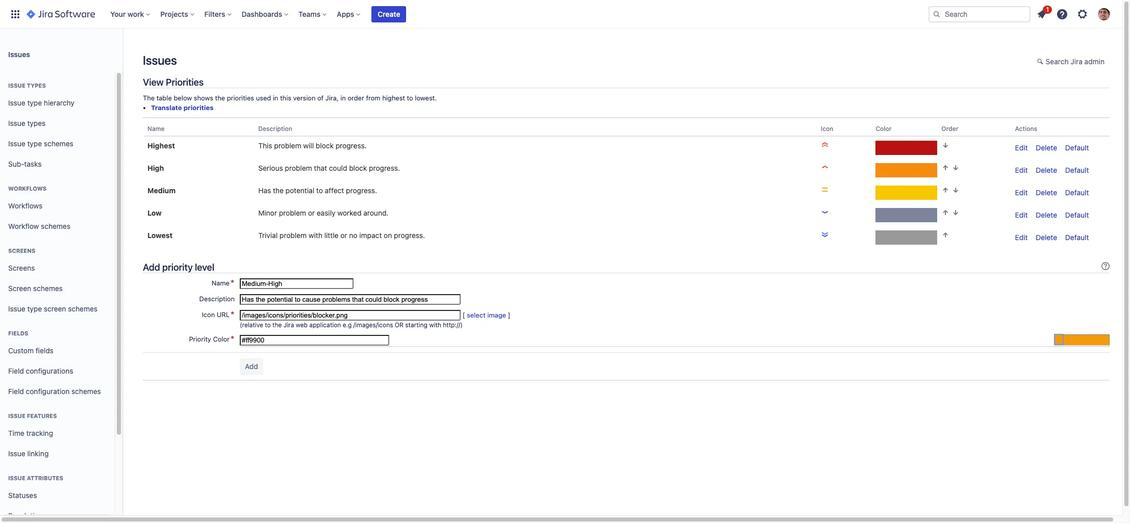 Task type: locate. For each thing, give the bounding box(es) containing it.
icon
[[821, 125, 834, 133], [202, 311, 215, 319]]

progress. up 'worked'
[[346, 186, 377, 195]]

attributes
[[27, 475, 63, 482]]

field for field configurations
[[8, 367, 24, 376]]

screens group
[[4, 237, 111, 323]]

1 delete link from the top
[[1036, 143, 1058, 152]]

0 horizontal spatial description
[[199, 295, 235, 303]]

1 vertical spatial jira
[[284, 322, 294, 329]]

the right has
[[273, 186, 284, 195]]

3 type from the top
[[27, 305, 42, 313]]

delete
[[1036, 143, 1058, 152], [1036, 166, 1058, 174], [1036, 188, 1058, 197], [1036, 211, 1058, 219], [1036, 233, 1058, 242]]

1 vertical spatial workflows
[[8, 201, 43, 210]]

to left lowest.
[[407, 94, 413, 102]]

delete link for trivial problem with little or no impact on progress.
[[1036, 233, 1058, 242]]

1 horizontal spatial issues
[[143, 53, 177, 67]]

edit link for this problem will block progress.
[[1016, 143, 1028, 152]]

None text field
[[240, 279, 354, 289]]

5 edit link from the top
[[1016, 233, 1028, 242]]

issue type hierarchy
[[8, 98, 74, 107]]

problem left will
[[274, 141, 301, 150]]

default link for has the potential to affect progress.
[[1066, 188, 1090, 197]]

1 horizontal spatial jira
[[1071, 57, 1083, 66]]

order
[[942, 125, 959, 133]]

screen
[[44, 305, 66, 313]]

no
[[349, 231, 358, 240]]

default link for this problem will block progress.
[[1066, 143, 1090, 152]]

the table below shows the priorities used in this version of jira, in order from highest to lowest. translate priorities
[[143, 94, 437, 112]]

view priorities
[[143, 77, 204, 88]]

jira
[[1071, 57, 1083, 66], [284, 322, 294, 329]]

priority color
[[189, 335, 230, 344]]

issue for issue types
[[8, 119, 25, 127]]

icon for icon
[[821, 125, 834, 133]]

[ select image ] (relative to the jira web application e.g /images/icons or starting with http://)
[[240, 311, 511, 329]]

workflows group
[[4, 175, 111, 240]]

delete for trivial problem with little or no impact on progress.
[[1036, 233, 1058, 242]]

little
[[325, 231, 339, 240]]

7 issue from the top
[[8, 450, 25, 458]]

field for field configuration schemes
[[8, 387, 24, 396]]

in
[[273, 94, 278, 102], [341, 94, 346, 102]]

3 delete link from the top
[[1036, 188, 1058, 197]]

admin
[[1085, 57, 1105, 66]]

workflows down sub-tasks at left top
[[8, 185, 47, 192]]

edit
[[1016, 143, 1028, 152], [1016, 166, 1028, 174], [1016, 188, 1028, 197], [1016, 211, 1028, 219], [1016, 233, 1028, 242]]

issue type screen schemes
[[8, 305, 98, 313]]

the
[[215, 94, 225, 102], [273, 186, 284, 195], [273, 322, 282, 329]]

to right (relative
[[265, 322, 271, 329]]

8 issue from the top
[[8, 475, 25, 482]]

5 default link from the top
[[1066, 233, 1090, 242]]

this problem will block progress.
[[258, 141, 367, 150]]

lowest
[[148, 231, 173, 240]]

1 vertical spatial screens
[[8, 264, 35, 272]]

3 edit link from the top
[[1016, 188, 1028, 197]]

default link for minor problem or easily worked around.
[[1066, 211, 1090, 219]]

the inside [ select image ] (relative to the jira web application e.g /images/icons or starting with http://)
[[273, 322, 282, 329]]

2 issue from the top
[[8, 98, 25, 107]]

delete link for has the potential to affect progress.
[[1036, 188, 1058, 197]]

configurations
[[26, 367, 73, 376]]

type for screen
[[27, 305, 42, 313]]

progress.
[[336, 141, 367, 150], [369, 164, 400, 172], [346, 186, 377, 195], [394, 231, 425, 240]]

1 horizontal spatial icon
[[821, 125, 834, 133]]

1 horizontal spatial to
[[316, 186, 323, 195]]

issue for issue attributes
[[8, 475, 25, 482]]

5 issue from the top
[[8, 305, 25, 313]]

problem left that at top left
[[285, 164, 312, 172]]

issue inside "link"
[[8, 305, 25, 313]]

to left affect
[[316, 186, 323, 195]]

high
[[148, 164, 164, 172]]

jira left the web
[[284, 322, 294, 329]]

problem for trivial
[[280, 231, 307, 240]]

2 default link from the top
[[1066, 166, 1090, 174]]

with left little
[[309, 231, 323, 240]]

issue for issue types
[[8, 82, 25, 89]]

sub-tasks link
[[4, 154, 111, 175]]

dashboards
[[242, 9, 282, 18]]

issues up view
[[143, 53, 177, 67]]

0 vertical spatial block
[[316, 141, 334, 150]]

2 vertical spatial the
[[273, 322, 282, 329]]

0 horizontal spatial block
[[316, 141, 334, 150]]

0 vertical spatial color
[[876, 125, 892, 133]]

issues
[[8, 50, 30, 58], [143, 53, 177, 67]]

delete link
[[1036, 143, 1058, 152], [1036, 166, 1058, 174], [1036, 188, 1058, 197], [1036, 211, 1058, 219], [1036, 233, 1058, 242]]

select
[[467, 311, 486, 319]]

type inside "link"
[[27, 305, 42, 313]]

resolutions link
[[4, 506, 111, 524]]

screens up screen
[[8, 264, 35, 272]]

1 default from the top
[[1066, 143, 1090, 152]]

0 horizontal spatial jira
[[284, 322, 294, 329]]

4 delete link from the top
[[1036, 211, 1058, 219]]

workflows up workflow
[[8, 201, 43, 210]]

5 delete link from the top
[[1036, 233, 1058, 242]]

/images/icons
[[354, 322, 393, 329]]

or
[[308, 209, 315, 217], [341, 231, 347, 240]]

problem down the potential
[[279, 209, 306, 217]]

0 vertical spatial field
[[8, 367, 24, 376]]

0 vertical spatial with
[[309, 231, 323, 240]]

workflows inside workflows link
[[8, 201, 43, 210]]

1 vertical spatial field
[[8, 387, 24, 396]]

1 vertical spatial type
[[27, 139, 42, 148]]

priorities down "shows"
[[184, 104, 214, 112]]

minor problem or easily worked around.
[[258, 209, 389, 217]]

0 vertical spatial to
[[407, 94, 413, 102]]

shows
[[194, 94, 213, 102]]

required image down url
[[230, 335, 235, 344]]

issue for issue type schemes
[[8, 139, 25, 148]]

0 vertical spatial screens
[[8, 248, 35, 254]]

1 vertical spatial block
[[349, 164, 367, 172]]

2 workflows from the top
[[8, 201, 43, 210]]

2 edit link from the top
[[1016, 166, 1028, 174]]

edit link for minor problem or easily worked around.
[[1016, 211, 1028, 219]]

None submit
[[240, 359, 263, 375]]

1 required image from the top
[[230, 311, 235, 319]]

None text field
[[240, 294, 461, 305], [240, 310, 461, 321], [240, 335, 390, 346], [240, 294, 461, 305], [240, 310, 461, 321], [240, 335, 390, 346]]

linking
[[27, 450, 49, 458]]

1 vertical spatial color
[[213, 335, 230, 344]]

issue for issue type screen schemes
[[8, 305, 25, 313]]

1 horizontal spatial in
[[341, 94, 346, 102]]

3 issue from the top
[[8, 119, 25, 127]]

of
[[318, 94, 324, 102]]

problem for serious
[[285, 164, 312, 172]]

priority
[[162, 262, 193, 273]]

table
[[157, 94, 172, 102]]

schemes up issue type screen schemes
[[33, 284, 63, 293]]

0 horizontal spatial in
[[273, 94, 278, 102]]

screens down workflow
[[8, 248, 35, 254]]

3 edit from the top
[[1016, 188, 1028, 197]]

schemes inside workflows group
[[41, 222, 70, 231]]

default for this problem will block progress.
[[1066, 143, 1090, 152]]

6 issue from the top
[[8, 413, 25, 420]]

or left no
[[341, 231, 347, 240]]

Search field
[[929, 6, 1031, 22]]

schemes down workflows link at the left top
[[41, 222, 70, 231]]

schemes inside fields group
[[71, 387, 101, 396]]

or left easily
[[308, 209, 315, 217]]

2 vertical spatial type
[[27, 305, 42, 313]]

name up the highest
[[148, 125, 165, 133]]

version
[[293, 94, 316, 102]]

workflows for workflows link at the left top
[[8, 201, 43, 210]]

type for schemes
[[27, 139, 42, 148]]

0 vertical spatial icon
[[821, 125, 834, 133]]

1 vertical spatial description
[[199, 295, 235, 303]]

the left the web
[[273, 322, 282, 329]]

1 horizontal spatial color
[[876, 125, 892, 133]]

2 edit from the top
[[1016, 166, 1028, 174]]

2 required image from the top
[[230, 335, 235, 344]]

workflows link
[[4, 196, 111, 216]]

priorities left the used
[[227, 94, 254, 102]]

create
[[378, 9, 400, 18]]

workflows for workflows group
[[8, 185, 47, 192]]

field configuration schemes
[[8, 387, 101, 396]]

icon up highest icon
[[821, 125, 834, 133]]

0 vertical spatial jira
[[1071, 57, 1083, 66]]

jira left admin
[[1071, 57, 1083, 66]]

in left "this"
[[273, 94, 278, 102]]

highest
[[382, 94, 405, 102]]

0 vertical spatial type
[[27, 98, 42, 107]]

2 vertical spatial to
[[265, 322, 271, 329]]

1 screens from the top
[[8, 248, 35, 254]]

1 vertical spatial name
[[212, 279, 230, 287]]

search jira admin link
[[1033, 54, 1110, 70]]

0 vertical spatial the
[[215, 94, 225, 102]]

1 vertical spatial with
[[429, 322, 442, 329]]

description up icon url
[[199, 295, 235, 303]]

type left screen
[[27, 305, 42, 313]]

1 vertical spatial icon
[[202, 311, 215, 319]]

3 delete from the top
[[1036, 188, 1058, 197]]

2 default from the top
[[1066, 166, 1090, 174]]

description up this
[[258, 125, 292, 133]]

field
[[8, 367, 24, 376], [8, 387, 24, 396]]

time tracking
[[8, 429, 53, 438]]

workflows
[[8, 185, 47, 192], [8, 201, 43, 210]]

0 vertical spatial description
[[258, 125, 292, 133]]

type up tasks at the left top of page
[[27, 139, 42, 148]]

2 type from the top
[[27, 139, 42, 148]]

1 edit from the top
[[1016, 143, 1028, 152]]

0 horizontal spatial or
[[308, 209, 315, 217]]

2 horizontal spatial to
[[407, 94, 413, 102]]

1 type from the top
[[27, 98, 42, 107]]

issue type schemes
[[8, 139, 73, 148]]

2 field from the top
[[8, 387, 24, 396]]

4 issue from the top
[[8, 139, 25, 148]]

problem
[[274, 141, 301, 150], [285, 164, 312, 172], [279, 209, 306, 217], [280, 231, 307, 240]]

issue attributes
[[8, 475, 63, 482]]

banner
[[0, 0, 1123, 29]]

resolutions
[[8, 512, 46, 520]]

application
[[310, 322, 341, 329]]

field configurations link
[[4, 361, 111, 382]]

view
[[143, 77, 164, 88]]

issue for issue type hierarchy
[[8, 98, 25, 107]]

create button
[[372, 6, 407, 22]]

schemes down the issue types link
[[44, 139, 73, 148]]

type down types
[[27, 98, 42, 107]]

1 field from the top
[[8, 367, 24, 376]]

with left 'http://)'
[[429, 322, 442, 329]]

issue types
[[8, 82, 46, 89]]

1 vertical spatial or
[[341, 231, 347, 240]]

name down level
[[212, 279, 230, 287]]

1 horizontal spatial with
[[429, 322, 442, 329]]

4 default link from the top
[[1066, 211, 1090, 219]]

from
[[366, 94, 381, 102]]

schemes down "field configurations" link on the bottom
[[71, 387, 101, 396]]

statuses
[[8, 491, 37, 500]]

2 delete link from the top
[[1036, 166, 1058, 174]]

4 edit link from the top
[[1016, 211, 1028, 219]]

1 delete from the top
[[1036, 143, 1058, 152]]

4 delete from the top
[[1036, 211, 1058, 219]]

0 horizontal spatial name
[[148, 125, 165, 133]]

icon left url
[[202, 311, 215, 319]]

problem right the trivial
[[280, 231, 307, 240]]

priorities
[[227, 94, 254, 102], [184, 104, 214, 112]]

small image
[[1038, 58, 1046, 66]]

fields group
[[4, 320, 111, 405]]

default for has the potential to affect progress.
[[1066, 188, 1090, 197]]

4 default from the top
[[1066, 211, 1090, 219]]

0 vertical spatial priorities
[[227, 94, 254, 102]]

field down custom
[[8, 367, 24, 376]]

0 vertical spatial required image
[[230, 311, 235, 319]]

issues up issue types
[[8, 50, 30, 58]]

1 horizontal spatial priorities
[[227, 94, 254, 102]]

1 vertical spatial to
[[316, 186, 323, 195]]

5 default from the top
[[1066, 233, 1090, 242]]

below
[[174, 94, 192, 102]]

starting
[[405, 322, 428, 329]]

3 default from the top
[[1066, 188, 1090, 197]]

1 issue from the top
[[8, 82, 25, 89]]

1 workflows from the top
[[8, 185, 47, 192]]

(relative
[[240, 322, 263, 329]]

low image
[[821, 208, 829, 216]]

add
[[143, 262, 160, 273]]

0 horizontal spatial icon
[[202, 311, 215, 319]]

1 default link from the top
[[1066, 143, 1090, 152]]

4 edit from the top
[[1016, 211, 1028, 219]]

issue linking link
[[4, 444, 111, 465]]

1 edit link from the top
[[1016, 143, 1028, 152]]

the right "shows"
[[215, 94, 225, 102]]

easily
[[317, 209, 336, 217]]

required image down required icon
[[230, 311, 235, 319]]

schemes right screen
[[68, 305, 98, 313]]

0 vertical spatial or
[[308, 209, 315, 217]]

jira software image
[[27, 8, 95, 20], [27, 8, 95, 20]]

1 vertical spatial priorities
[[184, 104, 214, 112]]

field up 'issue features'
[[8, 387, 24, 396]]

block right "could"
[[349, 164, 367, 172]]

required image
[[230, 311, 235, 319], [230, 335, 235, 344]]

fields
[[36, 346, 54, 355]]

0 horizontal spatial to
[[265, 322, 271, 329]]

2 delete from the top
[[1036, 166, 1058, 174]]

screens link
[[4, 258, 111, 279]]

0 horizontal spatial priorities
[[184, 104, 214, 112]]

1 vertical spatial required image
[[230, 335, 235, 344]]

custom
[[8, 346, 34, 355]]

block right will
[[316, 141, 334, 150]]

2 screens from the top
[[8, 264, 35, 272]]

dashboards button
[[239, 6, 293, 22]]

3 default link from the top
[[1066, 188, 1090, 197]]

edit for minor problem or easily worked around.
[[1016, 211, 1028, 219]]

5 edit from the top
[[1016, 233, 1028, 242]]

0 vertical spatial workflows
[[8, 185, 47, 192]]

search
[[1046, 57, 1069, 66]]

edit for this problem will block progress.
[[1016, 143, 1028, 152]]

5 delete from the top
[[1036, 233, 1058, 242]]

progress. right on
[[394, 231, 425, 240]]

in right 'jira,'
[[341, 94, 346, 102]]



Task type: vqa. For each thing, say whether or not it's contained in the screenshot.
Shiba Task Force task
no



Task type: describe. For each thing, give the bounding box(es) containing it.
teams button
[[296, 6, 331, 22]]

custom fields
[[8, 346, 54, 355]]

icon for icon url
[[202, 311, 215, 319]]

screen schemes
[[8, 284, 63, 293]]

the inside the table below shows the priorities used in this version of jira, in order from highest to lowest. translate priorities
[[215, 94, 225, 102]]

to inside the table below shows the priorities used in this version of jira, in order from highest to lowest. translate priorities
[[407, 94, 413, 102]]

your profile and settings image
[[1099, 8, 1111, 20]]

issue type schemes link
[[4, 134, 111, 154]]

notifications image
[[1036, 8, 1049, 20]]

lowest image
[[821, 231, 829, 239]]

delete for serious problem that could block progress.
[[1036, 166, 1058, 174]]

issue for issue linking
[[8, 450, 25, 458]]

trivial problem with little or no impact on progress.
[[258, 231, 425, 240]]

edit link for has the potential to affect progress.
[[1016, 188, 1028, 197]]

affect
[[325, 186, 344, 195]]

delete for minor problem or easily worked around.
[[1036, 211, 1058, 219]]

required image
[[230, 279, 235, 287]]

0 horizontal spatial issues
[[8, 50, 30, 58]]

tracking
[[26, 429, 53, 438]]

level
[[195, 262, 214, 273]]

jira,
[[326, 94, 339, 102]]

serious
[[258, 164, 283, 172]]

default link for trivial problem with little or no impact on progress.
[[1066, 233, 1090, 242]]

help image
[[1057, 8, 1069, 20]]

2 in from the left
[[341, 94, 346, 102]]

to inside [ select image ] (relative to the jira web application e.g /images/icons or starting with http://)
[[265, 322, 271, 329]]

1 horizontal spatial or
[[341, 231, 347, 240]]

issue type hierarchy link
[[4, 93, 111, 113]]

web
[[296, 322, 308, 329]]

low
[[148, 209, 162, 217]]

projects
[[160, 9, 188, 18]]

default link for serious problem that could block progress.
[[1066, 166, 1090, 174]]

1 horizontal spatial name
[[212, 279, 230, 287]]

schemes inside "link"
[[68, 305, 98, 313]]

banner containing your work
[[0, 0, 1123, 29]]

features
[[27, 413, 57, 420]]

edit link for serious problem that could block progress.
[[1016, 166, 1028, 174]]

issue type screen schemes link
[[4, 299, 111, 320]]

problem for minor
[[279, 209, 306, 217]]

workflow schemes link
[[4, 216, 111, 237]]

0 horizontal spatial with
[[309, 231, 323, 240]]

impact
[[360, 231, 382, 240]]

apps button
[[334, 6, 365, 22]]

]
[[508, 311, 511, 319]]

1 in from the left
[[273, 94, 278, 102]]

lowest.
[[415, 94, 437, 102]]

filters button
[[201, 6, 236, 22]]

[
[[463, 311, 465, 319]]

has the potential to affect progress.
[[258, 186, 377, 195]]

fields
[[8, 330, 28, 337]]

required image for url
[[230, 311, 235, 319]]

issue types group
[[4, 71, 111, 178]]

edit link for trivial problem with little or no impact on progress.
[[1016, 233, 1028, 242]]

screen
[[8, 284, 31, 293]]

trivial
[[258, 231, 278, 240]]

projects button
[[157, 6, 198, 22]]

delete link for this problem will block progress.
[[1036, 143, 1058, 152]]

icon url
[[202, 311, 230, 319]]

this
[[258, 141, 272, 150]]

custom fields link
[[4, 341, 111, 361]]

delete for this problem will block progress.
[[1036, 143, 1058, 152]]

issue types link
[[4, 113, 111, 134]]

with inside [ select image ] (relative to the jira web application e.g /images/icons or starting with http://)
[[429, 322, 442, 329]]

progress. up "could"
[[336, 141, 367, 150]]

edit for has the potential to affect progress.
[[1016, 188, 1028, 197]]

appswitcher icon image
[[9, 8, 21, 20]]

delete for has the potential to affect progress.
[[1036, 188, 1058, 197]]

worked
[[338, 209, 362, 217]]

screen schemes link
[[4, 279, 111, 299]]

hierarchy
[[44, 98, 74, 107]]

1 horizontal spatial block
[[349, 164, 367, 172]]

screens for screens group
[[8, 248, 35, 254]]

work
[[128, 9, 144, 18]]

required image for color
[[230, 335, 235, 344]]

issue features group
[[4, 402, 111, 468]]

your
[[110, 9, 126, 18]]

medium image
[[821, 186, 829, 194]]

schemes inside issue types group
[[44, 139, 73, 148]]

highest
[[148, 141, 175, 150]]

0 horizontal spatial color
[[213, 335, 230, 344]]

order
[[348, 94, 364, 102]]

issue types
[[8, 119, 46, 127]]

types
[[27, 82, 46, 89]]

image
[[488, 311, 506, 319]]

1
[[1047, 5, 1050, 13]]

translate
[[151, 104, 182, 112]]

apps
[[337, 9, 354, 18]]

add priority level
[[143, 262, 214, 273]]

issue for issue features
[[8, 413, 25, 420]]

default for serious problem that could block progress.
[[1066, 166, 1090, 174]]

edit for serious problem that could block progress.
[[1016, 166, 1028, 174]]

actions
[[1016, 125, 1038, 133]]

priorities
[[166, 77, 204, 88]]

default for minor problem or easily worked around.
[[1066, 211, 1090, 219]]

http://)
[[443, 322, 463, 329]]

1 vertical spatial the
[[273, 186, 284, 195]]

used
[[256, 94, 271, 102]]

tasks
[[24, 160, 42, 168]]

primary element
[[6, 0, 929, 28]]

on
[[384, 231, 392, 240]]

time tracking link
[[4, 424, 111, 444]]

sidebar navigation image
[[111, 41, 134, 61]]

medium
[[148, 186, 176, 195]]

edit for trivial problem with little or no impact on progress.
[[1016, 233, 1028, 242]]

1 horizontal spatial description
[[258, 125, 292, 133]]

problem for this
[[274, 141, 301, 150]]

settings image
[[1077, 8, 1089, 20]]

progress. up around.
[[369, 164, 400, 172]]

priority
[[189, 335, 211, 344]]

e.g
[[343, 322, 352, 329]]

field configuration schemes link
[[4, 382, 111, 402]]

type for hierarchy
[[27, 98, 42, 107]]

search jira admin
[[1046, 57, 1105, 66]]

your work
[[110, 9, 144, 18]]

that
[[314, 164, 327, 172]]

screens for screens link
[[8, 264, 35, 272]]

or
[[395, 322, 404, 329]]

delete link for minor problem or easily worked around.
[[1036, 211, 1058, 219]]

highest image
[[821, 141, 829, 149]]

minor
[[258, 209, 277, 217]]

sub-tasks
[[8, 160, 42, 168]]

delete link for serious problem that could block progress.
[[1036, 166, 1058, 174]]

has
[[258, 186, 271, 195]]

default for trivial problem with little or no impact on progress.
[[1066, 233, 1090, 242]]

issue attributes group
[[4, 465, 111, 524]]

your work button
[[107, 6, 154, 22]]

issue features
[[8, 413, 57, 420]]

jira inside [ select image ] (relative to the jira web application e.g /images/icons or starting with http://)
[[284, 322, 294, 329]]

high image
[[821, 163, 829, 171]]

search image
[[933, 10, 941, 18]]

0 vertical spatial name
[[148, 125, 165, 133]]

serious problem that could block progress.
[[258, 164, 400, 172]]

time
[[8, 429, 24, 438]]



